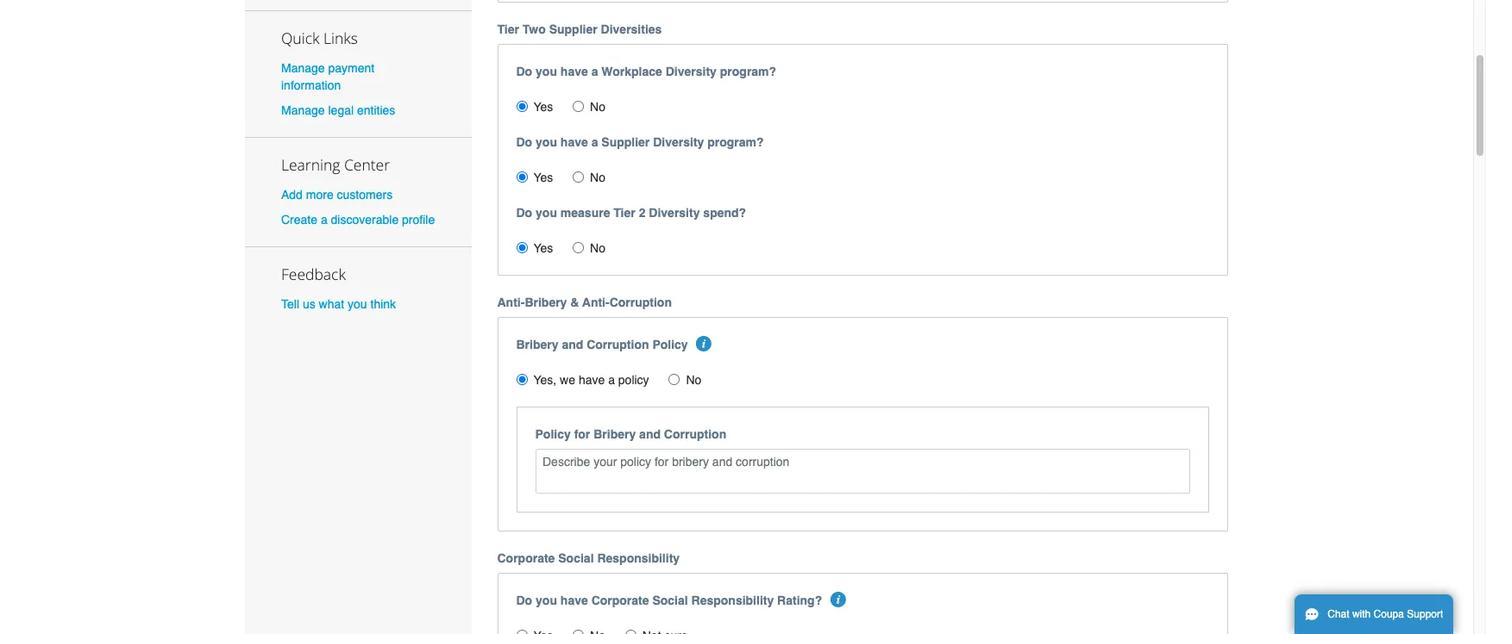 Task type: describe. For each thing, give the bounding box(es) containing it.
links
[[323, 27, 358, 48]]

policy
[[618, 374, 649, 387]]

diversity for 2
[[649, 206, 700, 220]]

manage legal entities link
[[281, 103, 395, 117]]

do you have corporate social responsibility rating?
[[516, 594, 822, 608]]

you for do you have corporate social responsibility rating?
[[536, 594, 557, 608]]

workplace
[[601, 65, 662, 79]]

two
[[523, 23, 546, 36]]

more
[[306, 188, 334, 202]]

create a discoverable profile
[[281, 213, 435, 227]]

&
[[570, 296, 579, 310]]

do for do you have corporate social responsibility rating?
[[516, 594, 532, 608]]

tell
[[281, 298, 299, 312]]

manage payment information
[[281, 61, 374, 92]]

1 vertical spatial corporate
[[591, 594, 649, 608]]

additional information image for bribery and corruption policy
[[696, 337, 712, 352]]

you for do you have a workplace diversity program?
[[536, 65, 557, 79]]

1 horizontal spatial tier
[[614, 206, 635, 220]]

have for workplace
[[560, 65, 588, 79]]

0 vertical spatial tier
[[497, 23, 519, 36]]

0 vertical spatial and
[[562, 338, 583, 352]]

tell us what you think
[[281, 298, 396, 312]]

rating?
[[777, 594, 822, 608]]

discoverable
[[331, 213, 399, 227]]

learning
[[281, 154, 340, 175]]

a right create
[[321, 213, 327, 227]]

customers
[[337, 188, 393, 202]]

2 anti- from the left
[[582, 296, 609, 310]]

feedback
[[281, 264, 346, 285]]

us
[[303, 298, 315, 312]]

yes for do you have a supplier diversity program?
[[533, 171, 553, 185]]

spend?
[[703, 206, 746, 220]]

Policy for Bribery and Corruption text field
[[535, 450, 1190, 494]]

create
[[281, 213, 317, 227]]

no for supplier
[[590, 171, 605, 185]]

diversity for supplier
[[653, 136, 704, 149]]

bribery and corruption policy
[[516, 338, 688, 352]]

quick links
[[281, 27, 358, 48]]

no for workplace
[[590, 100, 605, 114]]

for
[[574, 428, 590, 442]]

program? for do you have a supplier diversity program?
[[707, 136, 764, 149]]

2
[[639, 206, 646, 220]]

policy for bribery and corruption
[[535, 428, 726, 442]]

corruption for anti-
[[609, 296, 672, 310]]

1 vertical spatial supplier
[[601, 136, 650, 149]]

quick
[[281, 27, 320, 48]]

a for yes, we have a policy
[[608, 374, 615, 387]]

yes for do you measure tier 2 diversity spend?
[[533, 242, 553, 256]]

diversities
[[601, 23, 662, 36]]

2 vertical spatial bribery
[[594, 428, 636, 442]]

manage payment information link
[[281, 61, 374, 92]]

do for do you have a supplier diversity program?
[[516, 136, 532, 149]]

learning center
[[281, 154, 390, 175]]

1 vertical spatial and
[[639, 428, 661, 442]]

legal
[[328, 103, 354, 117]]

you for do you measure tier 2 diversity spend?
[[536, 206, 557, 220]]

1 anti- from the left
[[497, 296, 525, 310]]

do you have a workplace diversity program?
[[516, 65, 776, 79]]



Task type: locate. For each thing, give the bounding box(es) containing it.
diversity for workplace
[[666, 65, 717, 79]]

1 horizontal spatial social
[[652, 594, 688, 608]]

profile
[[402, 213, 435, 227]]

tier left 2
[[614, 206, 635, 220]]

tell us what you think button
[[281, 296, 396, 313]]

have
[[560, 65, 588, 79], [560, 136, 588, 149], [579, 374, 605, 387], [560, 594, 588, 608]]

a left the policy
[[608, 374, 615, 387]]

1 vertical spatial manage
[[281, 103, 325, 117]]

corporate
[[497, 552, 555, 566], [591, 594, 649, 608]]

1 vertical spatial yes
[[533, 171, 553, 185]]

center
[[344, 154, 390, 175]]

have down corporate social responsibility
[[560, 594, 588, 608]]

None radio
[[516, 101, 527, 112], [573, 101, 584, 112], [573, 172, 584, 183], [573, 243, 584, 254], [516, 375, 527, 386], [516, 631, 527, 635], [625, 631, 636, 635], [516, 101, 527, 112], [573, 101, 584, 112], [573, 172, 584, 183], [573, 243, 584, 254], [516, 375, 527, 386], [516, 631, 527, 635], [625, 631, 636, 635]]

0 horizontal spatial additional information image
[[696, 337, 712, 352]]

anti- right &
[[582, 296, 609, 310]]

0 horizontal spatial responsibility
[[597, 552, 680, 566]]

supplier right two
[[549, 23, 597, 36]]

0 vertical spatial program?
[[720, 65, 776, 79]]

1 vertical spatial diversity
[[653, 136, 704, 149]]

0 horizontal spatial and
[[562, 338, 583, 352]]

responsibility left rating?
[[691, 594, 774, 608]]

1 manage from the top
[[281, 61, 325, 75]]

1 vertical spatial policy
[[535, 428, 571, 442]]

1 vertical spatial responsibility
[[691, 594, 774, 608]]

4 do from the top
[[516, 594, 532, 608]]

0 vertical spatial supplier
[[549, 23, 597, 36]]

0 horizontal spatial anti-
[[497, 296, 525, 310]]

a left the 'workplace'
[[591, 65, 598, 79]]

yes
[[533, 100, 553, 114], [533, 171, 553, 185], [533, 242, 553, 256]]

0 vertical spatial manage
[[281, 61, 325, 75]]

manage
[[281, 61, 325, 75], [281, 103, 325, 117]]

2 do from the top
[[516, 136, 532, 149]]

1 do from the top
[[516, 65, 532, 79]]

do you have a supplier diversity program?
[[516, 136, 764, 149]]

tier two supplier diversities
[[497, 23, 662, 36]]

3 do from the top
[[516, 206, 532, 220]]

and
[[562, 338, 583, 352], [639, 428, 661, 442]]

1 vertical spatial tier
[[614, 206, 635, 220]]

manage legal entities
[[281, 103, 395, 117]]

do for do you have a workplace diversity program?
[[516, 65, 532, 79]]

no down the 'workplace'
[[590, 100, 605, 114]]

chat with coupa support
[[1328, 609, 1443, 621]]

anti-bribery & anti-corruption
[[497, 296, 672, 310]]

do
[[516, 65, 532, 79], [516, 136, 532, 149], [516, 206, 532, 220], [516, 594, 532, 608]]

responsibility up do you have corporate social responsibility rating? on the bottom of the page
[[597, 552, 680, 566]]

information
[[281, 78, 341, 92]]

yes, we have a policy
[[533, 374, 649, 387]]

diversity right 2
[[649, 206, 700, 220]]

tier left two
[[497, 23, 519, 36]]

add
[[281, 188, 303, 202]]

0 vertical spatial responsibility
[[597, 552, 680, 566]]

3 yes from the top
[[533, 242, 553, 256]]

measure
[[560, 206, 610, 220]]

do for do you measure tier 2 diversity spend?
[[516, 206, 532, 220]]

have for supplier
[[560, 136, 588, 149]]

1 vertical spatial program?
[[707, 136, 764, 149]]

a for do you have a supplier diversity program?
[[591, 136, 598, 149]]

bribery left &
[[525, 296, 567, 310]]

2 yes from the top
[[533, 171, 553, 185]]

social
[[558, 552, 594, 566], [652, 594, 688, 608]]

supplier
[[549, 23, 597, 36], [601, 136, 650, 149]]

policy
[[652, 338, 688, 352], [535, 428, 571, 442]]

manage up information
[[281, 61, 325, 75]]

1 vertical spatial additional information image
[[830, 593, 846, 608]]

anti- left &
[[497, 296, 525, 310]]

create a discoverable profile link
[[281, 213, 435, 227]]

2 vertical spatial yes
[[533, 242, 553, 256]]

have for policy
[[579, 374, 605, 387]]

0 horizontal spatial corporate
[[497, 552, 555, 566]]

0 vertical spatial yes
[[533, 100, 553, 114]]

anti-
[[497, 296, 525, 310], [582, 296, 609, 310]]

0 vertical spatial policy
[[652, 338, 688, 352]]

manage for manage legal entities
[[281, 103, 325, 117]]

0 vertical spatial corruption
[[609, 296, 672, 310]]

have down "tier two supplier diversities"
[[560, 65, 588, 79]]

2 vertical spatial diversity
[[649, 206, 700, 220]]

chat with coupa support button
[[1295, 595, 1454, 635]]

add more customers link
[[281, 188, 393, 202]]

you
[[536, 65, 557, 79], [536, 136, 557, 149], [536, 206, 557, 220], [348, 298, 367, 312], [536, 594, 557, 608]]

have up measure
[[560, 136, 588, 149]]

manage inside manage payment information
[[281, 61, 325, 75]]

bribery
[[525, 296, 567, 310], [516, 338, 559, 352], [594, 428, 636, 442]]

you inside button
[[348, 298, 367, 312]]

0 vertical spatial diversity
[[666, 65, 717, 79]]

additional information image
[[696, 337, 712, 352], [830, 593, 846, 608]]

2 manage from the top
[[281, 103, 325, 117]]

additional information image for do you have corporate social responsibility rating?
[[830, 593, 846, 608]]

what
[[319, 298, 344, 312]]

no for 2
[[590, 242, 605, 256]]

do you measure tier 2 diversity spend?
[[516, 206, 746, 220]]

0 vertical spatial additional information image
[[696, 337, 712, 352]]

None radio
[[516, 172, 527, 183], [516, 243, 527, 254], [669, 375, 680, 386], [573, 631, 584, 635], [516, 172, 527, 183], [516, 243, 527, 254], [669, 375, 680, 386], [573, 631, 584, 635]]

with
[[1352, 609, 1371, 621]]

0 horizontal spatial policy
[[535, 428, 571, 442]]

1 vertical spatial social
[[652, 594, 688, 608]]

add more customers
[[281, 188, 393, 202]]

2 vertical spatial corruption
[[664, 428, 726, 442]]

corruption for and
[[664, 428, 726, 442]]

0 vertical spatial corporate
[[497, 552, 555, 566]]

responsibility
[[597, 552, 680, 566], [691, 594, 774, 608]]

1 yes from the top
[[533, 100, 553, 114]]

no up measure
[[590, 171, 605, 185]]

bribery right for
[[594, 428, 636, 442]]

1 vertical spatial corruption
[[587, 338, 649, 352]]

no right the policy
[[686, 374, 701, 387]]

0 horizontal spatial tier
[[497, 23, 519, 36]]

1 horizontal spatial responsibility
[[691, 594, 774, 608]]

diversity down do you have a workplace diversity program?
[[653, 136, 704, 149]]

no down measure
[[590, 242, 605, 256]]

and down the policy
[[639, 428, 661, 442]]

we
[[560, 374, 575, 387]]

think
[[370, 298, 396, 312]]

1 horizontal spatial policy
[[652, 338, 688, 352]]

have right we
[[579, 374, 605, 387]]

1 horizontal spatial additional information image
[[830, 593, 846, 608]]

0 horizontal spatial social
[[558, 552, 594, 566]]

a up measure
[[591, 136, 598, 149]]

yes for do you have a workplace diversity program?
[[533, 100, 553, 114]]

chat
[[1328, 609, 1349, 621]]

0 vertical spatial social
[[558, 552, 594, 566]]

entities
[[357, 103, 395, 117]]

have for social
[[560, 594, 588, 608]]

supplier up do you measure tier 2 diversity spend?
[[601, 136, 650, 149]]

you for do you have a supplier diversity program?
[[536, 136, 557, 149]]

1 horizontal spatial corporate
[[591, 594, 649, 608]]

yes,
[[533, 374, 557, 387]]

diversity
[[666, 65, 717, 79], [653, 136, 704, 149], [649, 206, 700, 220]]

a for do you have a workplace diversity program?
[[591, 65, 598, 79]]

manage down information
[[281, 103, 325, 117]]

1 vertical spatial bribery
[[516, 338, 559, 352]]

1 horizontal spatial supplier
[[601, 136, 650, 149]]

program? for do you have a workplace diversity program?
[[720, 65, 776, 79]]

diversity right the 'workplace'
[[666, 65, 717, 79]]

tier
[[497, 23, 519, 36], [614, 206, 635, 220]]

program?
[[720, 65, 776, 79], [707, 136, 764, 149]]

coupa
[[1374, 609, 1404, 621]]

bribery up yes,
[[516, 338, 559, 352]]

0 vertical spatial bribery
[[525, 296, 567, 310]]

payment
[[328, 61, 374, 75]]

1 horizontal spatial and
[[639, 428, 661, 442]]

support
[[1407, 609, 1443, 621]]

a
[[591, 65, 598, 79], [591, 136, 598, 149], [321, 213, 327, 227], [608, 374, 615, 387]]

0 horizontal spatial supplier
[[549, 23, 597, 36]]

no
[[590, 100, 605, 114], [590, 171, 605, 185], [590, 242, 605, 256], [686, 374, 701, 387]]

corporate social responsibility
[[497, 552, 680, 566]]

corruption
[[609, 296, 672, 310], [587, 338, 649, 352], [664, 428, 726, 442]]

and up we
[[562, 338, 583, 352]]

manage for manage payment information
[[281, 61, 325, 75]]

1 horizontal spatial anti-
[[582, 296, 609, 310]]



Task type: vqa. For each thing, say whether or not it's contained in the screenshot.
the bottom The Coupa
no



